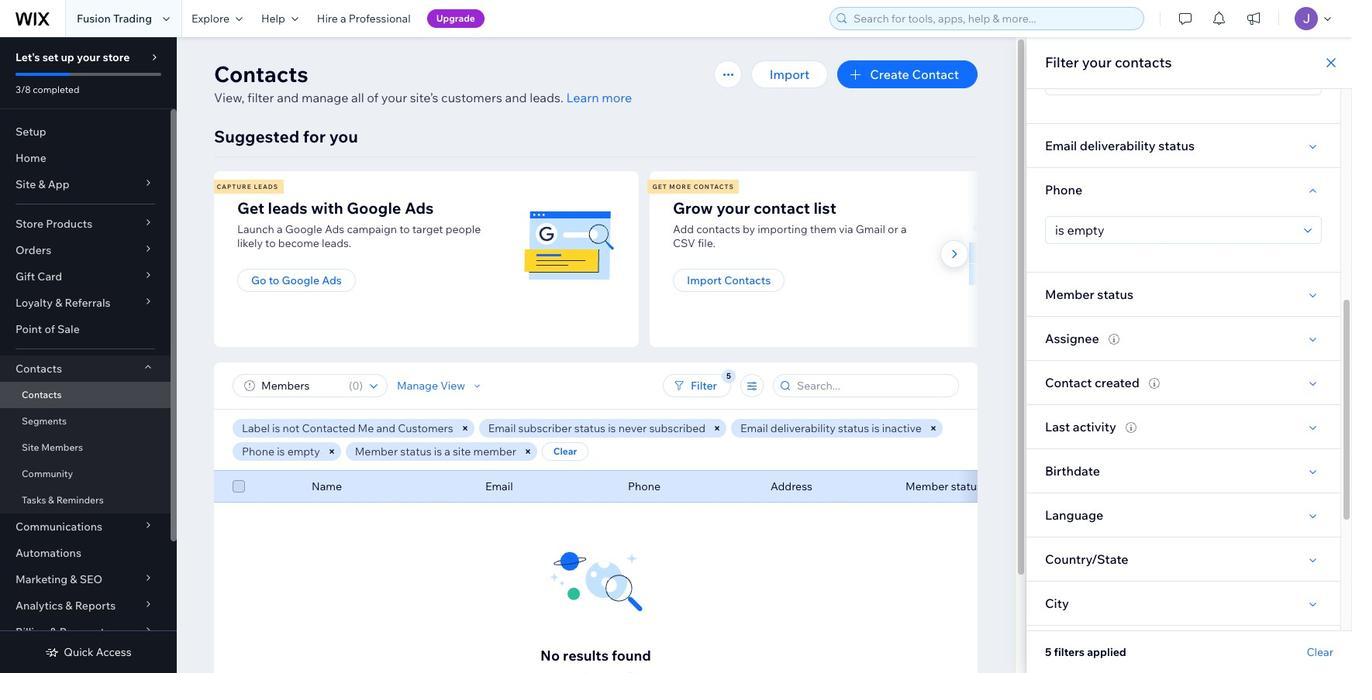Task type: vqa. For each thing, say whether or not it's contained in the screenshot.
the Filter your contacts
yes



Task type: locate. For each thing, give the bounding box(es) containing it.
no
[[541, 648, 560, 665]]

& for loyalty
[[55, 296, 62, 310]]

0 vertical spatial member
[[1045, 287, 1095, 302]]

professional
[[349, 12, 411, 26]]

a inside the grow your contact list add contacts by importing them via gmail or a csv file.
[[901, 223, 907, 237]]

hire a professional link
[[308, 0, 420, 37]]

explore
[[192, 12, 230, 26]]

1 vertical spatial contacts
[[697, 223, 741, 237]]

and right customers
[[505, 90, 527, 105]]

& right tasks
[[48, 495, 54, 506]]

0 vertical spatial site
[[16, 178, 36, 192]]

site down segments at the bottom left of page
[[22, 442, 39, 454]]

1 horizontal spatial deliverability
[[1080, 138, 1156, 154]]

ads down 'get leads with google ads launch a google ads campaign to target people likely to become leads.'
[[322, 274, 342, 288]]

contact right create
[[912, 67, 959, 82]]

&
[[38, 178, 45, 192], [55, 296, 62, 310], [48, 495, 54, 506], [70, 573, 77, 587], [65, 600, 73, 613], [50, 626, 57, 640]]

0 horizontal spatial contact
[[912, 67, 959, 82]]

segments link
[[0, 409, 171, 435]]

1 vertical spatial of
[[45, 323, 55, 337]]

contacts inside button
[[725, 274, 771, 288]]

1 vertical spatial clear
[[1307, 646, 1334, 660]]

your inside contacts view, filter and manage all of your site's customers and leads. learn more
[[381, 90, 407, 105]]

add
[[673, 223, 694, 237]]

0 vertical spatial deliverability
[[1080, 138, 1156, 154]]

inactive
[[882, 422, 922, 436]]

& for marketing
[[70, 573, 77, 587]]

import inside list
[[687, 274, 722, 288]]

3/8
[[16, 84, 31, 95]]

import for import
[[770, 67, 810, 82]]

1 vertical spatial member
[[355, 445, 398, 459]]

create contact button
[[838, 60, 978, 88]]

ads down with
[[325, 223, 345, 237]]

1 vertical spatial deliverability
[[771, 422, 836, 436]]

& left reports
[[65, 600, 73, 613]]

leads. down with
[[322, 237, 352, 251]]

to inside button
[[269, 274, 279, 288]]

status
[[1159, 138, 1195, 154], [1098, 287, 1134, 302], [575, 422, 606, 436], [838, 422, 870, 436], [400, 445, 432, 459], [951, 480, 983, 494]]

access
[[96, 646, 132, 660]]

1 horizontal spatial clear
[[1307, 646, 1334, 660]]

leads. inside contacts view, filter and manage all of your site's customers and leads. learn more
[[530, 90, 564, 105]]

google up campaign
[[347, 199, 401, 218]]

member status down the "inactive"
[[906, 480, 983, 494]]

seo
[[80, 573, 102, 587]]

set
[[42, 50, 58, 64]]

products
[[46, 217, 92, 231]]

google down leads
[[285, 223, 323, 237]]

contact inside button
[[912, 67, 959, 82]]

filter for filter your contacts
[[1045, 54, 1079, 71]]

0 horizontal spatial of
[[45, 323, 55, 337]]

your
[[77, 50, 100, 64], [1083, 54, 1112, 71], [381, 90, 407, 105], [717, 199, 750, 218]]

site & app button
[[0, 171, 171, 198]]

2 vertical spatial ads
[[322, 274, 342, 288]]

(
[[349, 379, 352, 393]]

0 vertical spatial clear
[[554, 446, 577, 458]]

& for billing
[[50, 626, 57, 640]]

1 horizontal spatial filter
[[1045, 54, 1079, 71]]

google down become
[[282, 274, 320, 288]]

& inside popup button
[[65, 600, 73, 613]]

become
[[278, 237, 319, 251]]

0 vertical spatial member status
[[1045, 287, 1134, 302]]

)
[[359, 379, 363, 393]]

leads. left learn
[[530, 90, 564, 105]]

view,
[[214, 90, 245, 105]]

a right or
[[901, 223, 907, 237]]

phone
[[1045, 182, 1083, 198], [242, 445, 275, 459], [628, 480, 661, 494]]

file.
[[698, 237, 716, 251]]

store products
[[16, 217, 92, 231]]

upgrade button
[[427, 9, 485, 28]]

0 horizontal spatial import
[[687, 274, 722, 288]]

is left never
[[608, 422, 616, 436]]

& right loyalty on the top
[[55, 296, 62, 310]]

tasks & reminders link
[[0, 488, 171, 514]]

1 horizontal spatial contact
[[1045, 375, 1092, 391]]

0 vertical spatial leads.
[[530, 90, 564, 105]]

contacts down 'point of sale'
[[16, 362, 62, 376]]

learn
[[567, 90, 599, 105]]

& right billing
[[50, 626, 57, 640]]

all
[[351, 90, 364, 105]]

suggested for you
[[214, 126, 358, 147]]

to right go
[[269, 274, 279, 288]]

billing
[[16, 626, 47, 640]]

contacts down by
[[725, 274, 771, 288]]

communications button
[[0, 514, 171, 541]]

1 horizontal spatial member
[[906, 480, 949, 494]]

create
[[870, 67, 910, 82]]

email subscriber status is never subscribed
[[488, 422, 706, 436]]

0 vertical spatial of
[[367, 90, 379, 105]]

contacts up filter
[[214, 60, 308, 88]]

member
[[474, 445, 517, 459]]

1 horizontal spatial member status
[[1045, 287, 1134, 302]]

let's
[[16, 50, 40, 64]]

2 vertical spatial member
[[906, 480, 949, 494]]

member down the "inactive"
[[906, 480, 949, 494]]

phone down label
[[242, 445, 275, 459]]

site for site members
[[22, 442, 39, 454]]

0 vertical spatial clear button
[[542, 443, 589, 461]]

to
[[400, 223, 410, 237], [265, 237, 276, 251], [269, 274, 279, 288]]

5
[[1045, 646, 1052, 660]]

to right likely
[[265, 237, 276, 251]]

& left 'seo'
[[70, 573, 77, 587]]

reminders
[[56, 495, 104, 506]]

contacts
[[214, 60, 308, 88], [725, 274, 771, 288], [16, 362, 62, 376], [22, 389, 62, 401]]

0 vertical spatial google
[[347, 199, 401, 218]]

with
[[311, 199, 343, 218]]

clear button
[[542, 443, 589, 461], [1307, 646, 1334, 660]]

0 horizontal spatial leads.
[[322, 237, 352, 251]]

2 vertical spatial google
[[282, 274, 320, 288]]

site down home
[[16, 178, 36, 192]]

a
[[341, 12, 346, 26], [277, 223, 283, 237], [901, 223, 907, 237], [445, 445, 450, 459]]

1 vertical spatial phone
[[242, 445, 275, 459]]

1 vertical spatial clear button
[[1307, 646, 1334, 660]]

list containing get leads with google ads
[[212, 171, 1081, 347]]

1 vertical spatial leads.
[[322, 237, 352, 251]]

0 horizontal spatial and
[[277, 90, 299, 105]]

your inside the grow your contact list add contacts by importing them via gmail or a csv file.
[[717, 199, 750, 218]]

leads.
[[530, 90, 564, 105], [322, 237, 352, 251]]

analytics
[[16, 600, 63, 613]]

& inside popup button
[[50, 626, 57, 640]]

a left site
[[445, 445, 450, 459]]

google inside button
[[282, 274, 320, 288]]

filter
[[1045, 54, 1079, 71], [691, 379, 717, 393]]

& left app
[[38, 178, 45, 192]]

phone down never
[[628, 480, 661, 494]]

None checkbox
[[233, 478, 245, 496]]

help
[[261, 12, 285, 26]]

2 horizontal spatial and
[[505, 90, 527, 105]]

last activity
[[1045, 420, 1117, 435]]

0 vertical spatial contacts
[[1115, 54, 1172, 71]]

1 vertical spatial import
[[687, 274, 722, 288]]

tasks & reminders
[[22, 495, 104, 506]]

0 vertical spatial phone
[[1045, 182, 1083, 198]]

a down leads
[[277, 223, 283, 237]]

to left target
[[400, 223, 410, 237]]

phone down the email deliverability status
[[1045, 182, 1083, 198]]

1 select an option field from the top
[[1051, 68, 1300, 95]]

clear for right clear button
[[1307, 646, 1334, 660]]

contact down assignee
[[1045, 375, 1092, 391]]

2 horizontal spatial member
[[1045, 287, 1095, 302]]

loyalty & referrals button
[[0, 290, 171, 316]]

2 select an option field from the top
[[1051, 217, 1300, 244]]

is left 'empty'
[[277, 445, 285, 459]]

1 vertical spatial filter
[[691, 379, 717, 393]]

0 vertical spatial contact
[[912, 67, 959, 82]]

leads. inside 'get leads with google ads launch a google ads campaign to target people likely to become leads.'
[[322, 237, 352, 251]]

ads up target
[[405, 199, 434, 218]]

member status up assignee
[[1045, 287, 1134, 302]]

site inside dropdown button
[[16, 178, 36, 192]]

by
[[743, 223, 755, 237]]

phone is empty
[[242, 445, 320, 459]]

importing
[[758, 223, 808, 237]]

tasks
[[22, 495, 46, 506]]

0 horizontal spatial member
[[355, 445, 398, 459]]

Select an option field
[[1051, 68, 1300, 95], [1051, 217, 1300, 244]]

filter inside button
[[691, 379, 717, 393]]

import
[[770, 67, 810, 82], [687, 274, 722, 288]]

get more contacts
[[653, 183, 734, 191]]

marketing
[[16, 573, 68, 587]]

import button
[[751, 60, 829, 88]]

filter your contacts
[[1045, 54, 1172, 71]]

home link
[[0, 145, 171, 171]]

your inside 'sidebar' element
[[77, 50, 100, 64]]

and right me
[[377, 422, 396, 436]]

list
[[212, 171, 1081, 347]]

1 vertical spatial member status
[[906, 480, 983, 494]]

clear
[[554, 446, 577, 458], [1307, 646, 1334, 660]]

1 vertical spatial contact
[[1045, 375, 1092, 391]]

0 vertical spatial import
[[770, 67, 810, 82]]

member status
[[1045, 287, 1134, 302], [906, 480, 983, 494]]

is
[[272, 422, 280, 436], [608, 422, 616, 436], [872, 422, 880, 436], [277, 445, 285, 459], [434, 445, 442, 459]]

0 horizontal spatial contacts
[[697, 223, 741, 237]]

billing & payments
[[16, 626, 110, 640]]

of left "sale" in the top left of the page
[[45, 323, 55, 337]]

clear inside clear button
[[554, 446, 577, 458]]

1 horizontal spatial of
[[367, 90, 379, 105]]

app
[[48, 178, 69, 192]]

0 horizontal spatial filter
[[691, 379, 717, 393]]

label is not contacted me and customers
[[242, 422, 454, 436]]

0 vertical spatial filter
[[1045, 54, 1079, 71]]

list
[[814, 199, 837, 218]]

likely
[[237, 237, 263, 251]]

1 vertical spatial site
[[22, 442, 39, 454]]

me
[[358, 422, 374, 436]]

email
[[1045, 138, 1077, 154], [488, 422, 516, 436], [741, 422, 768, 436], [486, 480, 513, 494]]

city
[[1045, 596, 1069, 612]]

1 vertical spatial select an option field
[[1051, 217, 1300, 244]]

0 vertical spatial select an option field
[[1051, 68, 1300, 95]]

filters
[[1054, 646, 1085, 660]]

1 horizontal spatial contacts
[[1115, 54, 1172, 71]]

0 horizontal spatial clear button
[[542, 443, 589, 461]]

leads
[[268, 199, 308, 218]]

quick access
[[64, 646, 132, 660]]

member down me
[[355, 445, 398, 459]]

Search for tools, apps, help & more... field
[[849, 8, 1139, 29]]

member
[[1045, 287, 1095, 302], [355, 445, 398, 459], [906, 480, 949, 494]]

target
[[412, 223, 443, 237]]

not
[[283, 422, 300, 436]]

setup link
[[0, 119, 171, 145]]

0 horizontal spatial clear
[[554, 446, 577, 458]]

2 vertical spatial phone
[[628, 480, 661, 494]]

import for import contacts
[[687, 274, 722, 288]]

member up assignee
[[1045, 287, 1095, 302]]

0
[[352, 379, 359, 393]]

of right all on the top left
[[367, 90, 379, 105]]

1 horizontal spatial leads.
[[530, 90, 564, 105]]

0 horizontal spatial deliverability
[[771, 422, 836, 436]]

1 horizontal spatial import
[[770, 67, 810, 82]]

deliverability for email deliverability status
[[1080, 138, 1156, 154]]

and right filter
[[277, 90, 299, 105]]



Task type: describe. For each thing, give the bounding box(es) containing it.
contacts inside contacts view, filter and manage all of your site's customers and leads. learn more
[[214, 60, 308, 88]]

for
[[303, 126, 326, 147]]

contacts button
[[0, 356, 171, 382]]

home
[[16, 151, 46, 165]]

Unsaved view field
[[257, 375, 344, 397]]

help button
[[252, 0, 308, 37]]

0 horizontal spatial phone
[[242, 445, 275, 459]]

get
[[237, 199, 264, 218]]

a right hire
[[341, 12, 346, 26]]

is left the "inactive"
[[872, 422, 880, 436]]

2 horizontal spatial phone
[[1045, 182, 1083, 198]]

clear for the left clear button
[[554, 446, 577, 458]]

label
[[242, 422, 270, 436]]

capture leads
[[217, 183, 279, 191]]

trading
[[113, 12, 152, 26]]

customers
[[441, 90, 502, 105]]

0 vertical spatial ads
[[405, 199, 434, 218]]

contacts link
[[0, 382, 171, 409]]

manage view
[[397, 379, 465, 393]]

reports
[[75, 600, 116, 613]]

completed
[[33, 84, 79, 95]]

grow
[[673, 199, 713, 218]]

segments
[[22, 416, 67, 427]]

1 horizontal spatial phone
[[628, 480, 661, 494]]

of inside contacts view, filter and manage all of your site's customers and leads. learn more
[[367, 90, 379, 105]]

empty
[[287, 445, 320, 459]]

filter for filter
[[691, 379, 717, 393]]

0 horizontal spatial member status
[[906, 480, 983, 494]]

get leads with google ads launch a google ads campaign to target people likely to become leads.
[[237, 199, 481, 251]]

marketing & seo button
[[0, 567, 171, 593]]

payments
[[59, 626, 110, 640]]

& for site
[[38, 178, 45, 192]]

marketing & seo
[[16, 573, 102, 587]]

site
[[453, 445, 471, 459]]

contacts inside the grow your contact list add contacts by importing them via gmail or a csv file.
[[697, 223, 741, 237]]

create contact
[[870, 67, 959, 82]]

sidebar element
[[0, 37, 177, 674]]

automations link
[[0, 541, 171, 567]]

customers
[[398, 422, 454, 436]]

Search... field
[[793, 375, 954, 397]]

point
[[16, 323, 42, 337]]

fusion
[[77, 12, 111, 26]]

& for analytics
[[65, 600, 73, 613]]

( 0 )
[[349, 379, 363, 393]]

import contacts button
[[673, 269, 785, 292]]

store products button
[[0, 211, 171, 237]]

hire a professional
[[317, 12, 411, 26]]

results
[[563, 648, 609, 665]]

go
[[251, 274, 266, 288]]

of inside 'sidebar' element
[[45, 323, 55, 337]]

filter
[[247, 90, 274, 105]]

site members link
[[0, 435, 171, 461]]

language
[[1045, 508, 1104, 524]]

view
[[441, 379, 465, 393]]

site & app
[[16, 178, 69, 192]]

3/8 completed
[[16, 84, 79, 95]]

assignee
[[1045, 331, 1100, 347]]

analytics & reports button
[[0, 593, 171, 620]]

orders button
[[0, 237, 171, 264]]

more
[[602, 90, 632, 105]]

quick access button
[[45, 646, 132, 660]]

a inside 'get leads with google ads launch a google ads campaign to target people likely to become leads.'
[[277, 223, 283, 237]]

email deliverability status is inactive
[[741, 422, 922, 436]]

csv
[[673, 237, 696, 251]]

hire
[[317, 12, 338, 26]]

country/state
[[1045, 552, 1129, 568]]

5 filters applied
[[1045, 646, 1127, 660]]

manage
[[397, 379, 438, 393]]

people
[[446, 223, 481, 237]]

import contacts
[[687, 274, 771, 288]]

point of sale
[[16, 323, 80, 337]]

up
[[61, 50, 74, 64]]

activity
[[1073, 420, 1117, 435]]

fusion trading
[[77, 12, 152, 26]]

manage
[[302, 90, 349, 105]]

setup
[[16, 125, 46, 139]]

ads inside button
[[322, 274, 342, 288]]

contacts inside dropdown button
[[16, 362, 62, 376]]

or
[[888, 223, 899, 237]]

birthdate
[[1045, 464, 1101, 479]]

applied
[[1088, 646, 1127, 660]]

quick
[[64, 646, 94, 660]]

gift card
[[16, 270, 62, 284]]

created
[[1095, 375, 1140, 391]]

is left site
[[434, 445, 442, 459]]

1 vertical spatial ads
[[325, 223, 345, 237]]

name
[[312, 480, 342, 494]]

1 vertical spatial google
[[285, 223, 323, 237]]

communications
[[16, 520, 102, 534]]

& for tasks
[[48, 495, 54, 506]]

orders
[[16, 244, 51, 257]]

never
[[619, 422, 647, 436]]

suggested
[[214, 126, 299, 147]]

contacts up segments at the bottom left of page
[[22, 389, 62, 401]]

gmail
[[856, 223, 886, 237]]

you
[[329, 126, 358, 147]]

email for email deliverability status
[[1045, 138, 1077, 154]]

contact created
[[1045, 375, 1140, 391]]

subscribed
[[649, 422, 706, 436]]

deliverability for email deliverability status is inactive
[[771, 422, 836, 436]]

email for email deliverability status is inactive
[[741, 422, 768, 436]]

1 horizontal spatial clear button
[[1307, 646, 1334, 660]]

community
[[22, 468, 73, 480]]

subscriber
[[518, 422, 572, 436]]

email deliverability status
[[1045, 138, 1195, 154]]

site for site & app
[[16, 178, 36, 192]]

them
[[810, 223, 837, 237]]

is left not
[[272, 422, 280, 436]]

email for email subscriber status is never subscribed
[[488, 422, 516, 436]]

launch
[[237, 223, 274, 237]]

1 horizontal spatial and
[[377, 422, 396, 436]]

contact
[[754, 199, 810, 218]]

billing & payments button
[[0, 620, 171, 646]]



